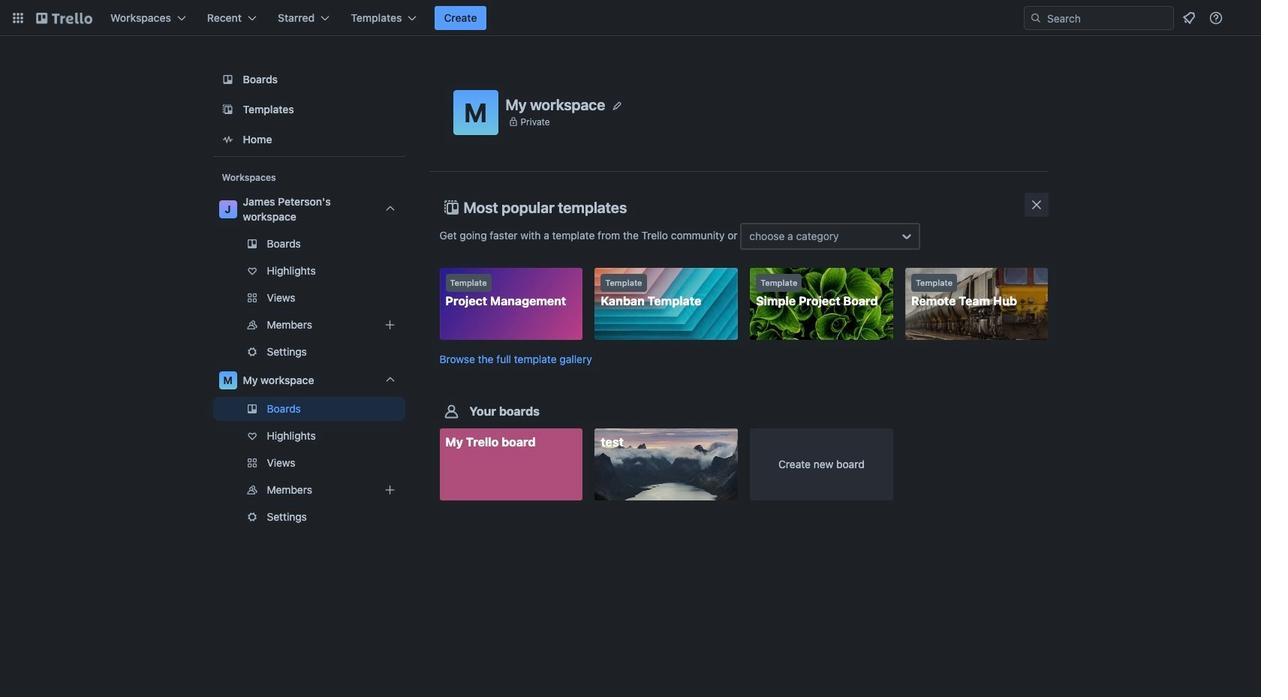 Task type: locate. For each thing, give the bounding box(es) containing it.
back to home image
[[36, 6, 92, 30]]

1 add image from the top
[[381, 316, 399, 334]]

add image
[[381, 316, 399, 334], [381, 481, 399, 499]]

home image
[[219, 131, 237, 149]]

template board image
[[219, 101, 237, 119]]

0 vertical spatial add image
[[381, 316, 399, 334]]

primary element
[[0, 0, 1261, 36]]

1 vertical spatial add image
[[381, 481, 399, 499]]

open information menu image
[[1209, 11, 1224, 26]]



Task type: vqa. For each thing, say whether or not it's contained in the screenshot.
🧟‍♀️ [SURVIVOR 1]'s Not
no



Task type: describe. For each thing, give the bounding box(es) containing it.
0 notifications image
[[1180, 9, 1198, 27]]

board image
[[219, 71, 237, 89]]

2 add image from the top
[[381, 481, 399, 499]]

search image
[[1030, 12, 1042, 24]]

Search field
[[1042, 8, 1174, 29]]

gary orlando (garyorlando) image
[[1234, 9, 1252, 27]]



